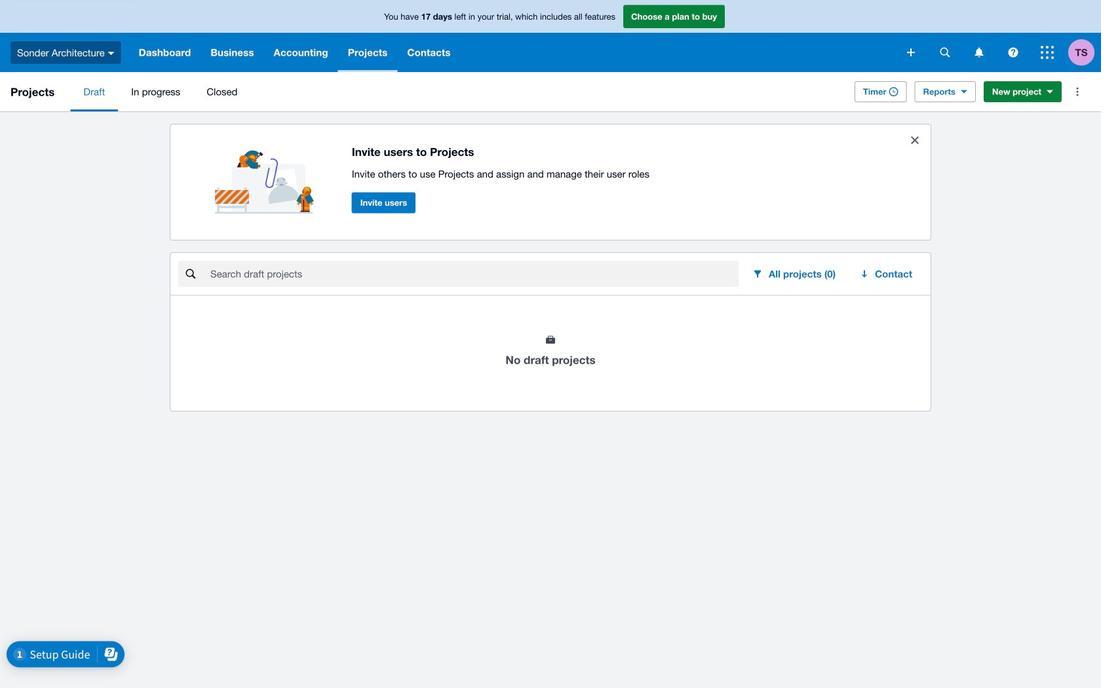 Task type: describe. For each thing, give the bounding box(es) containing it.
1 horizontal spatial svg image
[[1008, 48, 1018, 57]]

0 horizontal spatial svg image
[[108, 52, 114, 55]]

Search draft projects search field
[[209, 261, 738, 286]]



Task type: locate. For each thing, give the bounding box(es) containing it.
more options image
[[1064, 79, 1091, 105]]

clear image
[[902, 127, 928, 153]]

invite users to projects image
[[215, 135, 320, 214]]

svg image
[[1041, 46, 1054, 59], [940, 48, 950, 57], [975, 48, 983, 57], [907, 48, 915, 56]]

banner
[[0, 0, 1101, 72]]

svg image
[[1008, 48, 1018, 57], [108, 52, 114, 55]]



Task type: vqa. For each thing, say whether or not it's contained in the screenshot.
Clear image
yes



